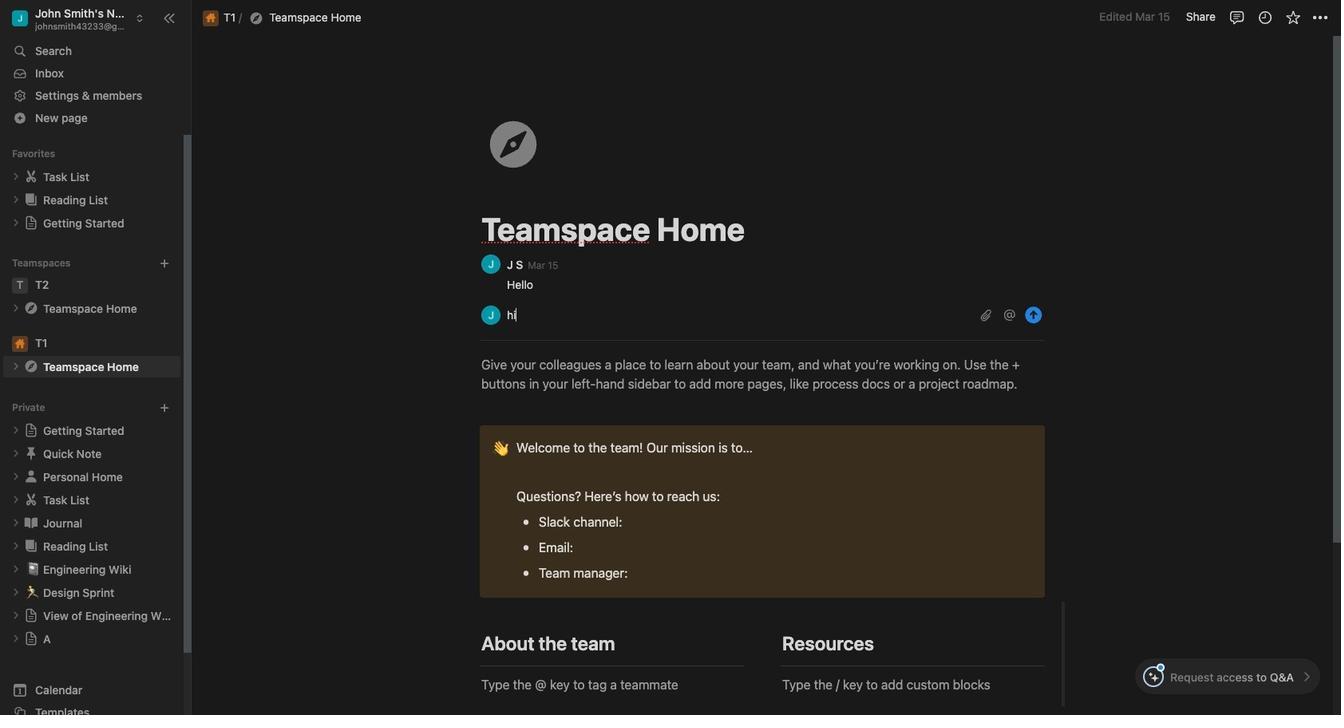Task type: vqa. For each thing, say whether or not it's contained in the screenshot.
🪨 image
no



Task type: describe. For each thing, give the bounding box(es) containing it.
t image
[[12, 278, 28, 294]]

5 open image from the top
[[11, 449, 21, 458]]

6 open image from the top
[[11, 472, 21, 482]]

7 open image from the top
[[11, 518, 21, 528]]

favorite image
[[1285, 9, 1301, 25]]

2 open image from the top
[[11, 218, 21, 228]]

4 open image from the top
[[11, 362, 21, 371]]

comments image
[[1229, 9, 1245, 25]]

📓 image
[[26, 560, 40, 578]]

9 open image from the top
[[11, 565, 21, 574]]

close sidebar image
[[163, 12, 176, 24]]

3 open image from the top
[[11, 495, 21, 505]]

add a page image
[[159, 402, 170, 413]]

mention a person, page, or date image
[[1004, 309, 1016, 322]]

send comment image
[[1024, 306, 1043, 325]]

2 open image from the top
[[11, 426, 21, 435]]

👋 image
[[492, 437, 508, 458]]



Task type: locate. For each thing, give the bounding box(es) containing it.
1 open image from the top
[[11, 172, 21, 181]]

new teamspace image
[[159, 258, 170, 269]]

🏃 image
[[26, 583, 40, 601]]

updates image
[[1257, 9, 1273, 25]]

open image
[[11, 172, 21, 181], [11, 218, 21, 228], [11, 304, 21, 313], [11, 362, 21, 371], [11, 449, 21, 458], [11, 472, 21, 482], [11, 518, 21, 528], [11, 542, 21, 551], [11, 565, 21, 574], [11, 588, 21, 597], [11, 634, 21, 644]]

attach file image
[[980, 309, 992, 322]]

1 open image from the top
[[11, 195, 21, 205]]

4 open image from the top
[[11, 611, 21, 621]]

note
[[480, 426, 1045, 598]]

change page icon image
[[482, 113, 544, 176], [23, 169, 39, 185], [23, 192, 39, 208], [24, 216, 38, 230], [23, 300, 39, 316], [23, 359, 39, 375], [24, 423, 38, 438], [23, 446, 39, 462], [23, 469, 39, 485], [23, 492, 39, 508], [23, 515, 39, 531], [23, 538, 39, 554], [24, 609, 38, 623], [24, 632, 38, 646]]

8 open image from the top
[[11, 542, 21, 551]]

11 open image from the top
[[11, 634, 21, 644]]

open image
[[11, 195, 21, 205], [11, 426, 21, 435], [11, 495, 21, 505], [11, 611, 21, 621]]

10 open image from the top
[[11, 588, 21, 597]]

3 open image from the top
[[11, 304, 21, 313]]



